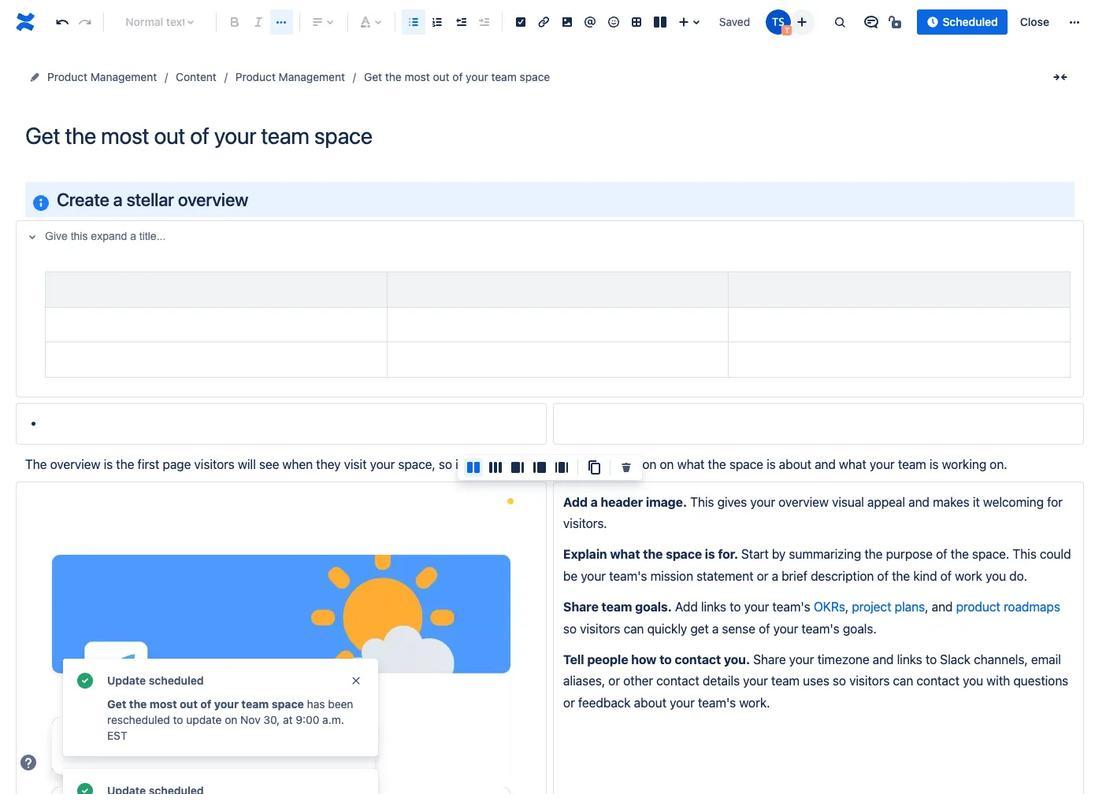 Task type: describe. For each thing, give the bounding box(es) containing it.
team up the appeal
[[898, 458, 926, 472]]

0 horizontal spatial get
[[107, 698, 126, 711]]

1 product management from the left
[[47, 70, 157, 84]]

invite to edit image
[[793, 12, 812, 31]]

details
[[703, 675, 740, 689]]

of right kind
[[940, 569, 952, 584]]

overview for create a stellar overview
[[178, 189, 248, 210]]

start by summarizing the purpose of the space. this could be your team's mission statement or a brief description of the kind of work you do.
[[563, 548, 1074, 584]]

the overview is the first page visitors will see when they visit your space, so it helps to include some information on what the space is about and what your team is working on.
[[25, 458, 1007, 472]]

links for add
[[701, 600, 726, 615]]

dismiss image
[[350, 675, 362, 688]]

to up sense
[[730, 600, 741, 615]]

for
[[1047, 495, 1063, 509]]

contact down "tell people how to contact you."
[[656, 675, 699, 689]]

this gives your overview visual appeal and makes it welcoming for visitors.
[[563, 495, 1066, 531]]

share team goals. add links to your team's okrs , project plans , and product roadmaps
[[563, 600, 1060, 615]]

contact down slack
[[917, 675, 960, 689]]

roadmaps
[[1004, 600, 1060, 615]]

timezone
[[817, 653, 869, 667]]

of up project plans link
[[877, 569, 889, 584]]

plans
[[895, 600, 925, 615]]

mention image
[[581, 13, 600, 32]]

help image
[[19, 754, 38, 773]]

uses
[[803, 675, 829, 689]]

a left stellar at the top
[[113, 189, 123, 210]]

has been rescheduled to update on nov 30, at 9:00 a.m. est
[[107, 698, 353, 743]]

team's inside so visitors can quickly get a sense of your team's goals.
[[801, 622, 840, 636]]

start
[[741, 548, 769, 562]]

so visitors can quickly get a sense of your team's goals.
[[563, 600, 1063, 636]]

table image
[[627, 13, 646, 32]]

1 vertical spatial or
[[608, 675, 620, 689]]

right sidebar image
[[508, 458, 527, 477]]

and up visual
[[815, 458, 836, 472]]

mission
[[650, 569, 693, 584]]

sense
[[722, 622, 755, 636]]

make page fixed-width image
[[1051, 68, 1070, 87]]

team down action item image
[[491, 70, 517, 84]]

content
[[176, 70, 217, 84]]

Give this page a title text field
[[25, 123, 1075, 149]]

update scheduled
[[107, 674, 204, 688]]

your up update
[[214, 698, 239, 711]]

questions
[[1013, 675, 1068, 689]]

tell
[[563, 653, 584, 667]]

est
[[107, 729, 127, 743]]

1 horizontal spatial add
[[675, 600, 698, 615]]

collapse content image
[[23, 228, 42, 247]]

description
[[811, 569, 874, 584]]

0 horizontal spatial so
[[439, 458, 452, 472]]

kind
[[913, 569, 937, 584]]

2 product management from the left
[[235, 70, 345, 84]]

your inside start by summarizing the purpose of the space. this could be your team's mission statement or a brief description of the kind of work you do.
[[581, 569, 606, 584]]

team's inside start by summarizing the purpose of the space. this could be your team's mission statement or a brief description of the kind of work you do.
[[609, 569, 647, 584]]

and right plans
[[932, 600, 953, 615]]

about for is
[[779, 458, 811, 472]]

tell people how to contact you.
[[563, 653, 750, 667]]

three columns with sidebars image
[[552, 458, 571, 477]]

some
[[558, 458, 589, 472]]

Give this expand a title... text field
[[42, 228, 1080, 247]]

success image
[[76, 672, 95, 691]]

project
[[852, 600, 891, 615]]

on inside main content area, start typing to enter text. 'text box'
[[660, 458, 674, 472]]

the
[[25, 458, 47, 472]]

to inside has been rescheduled to update on nov 30, at 9:00 a.m. est
[[173, 714, 183, 727]]

been
[[328, 698, 353, 711]]

is left 'first'
[[104, 458, 113, 472]]

a inside start by summarizing the purpose of the space. this could be your team's mission statement or a brief description of the kind of work you do.
[[772, 569, 778, 584]]

statement
[[696, 569, 754, 584]]

you inside start by summarizing the purpose of the space. this could be your team's mission statement or a brief description of the kind of work you do.
[[986, 569, 1006, 584]]

brief
[[782, 569, 807, 584]]

visual
[[832, 495, 864, 509]]

for.
[[718, 548, 738, 562]]

summarizing
[[789, 548, 861, 562]]

your right the visit
[[370, 458, 395, 472]]

by
[[772, 548, 786, 562]]

saved
[[719, 15, 750, 28]]

okrs
[[814, 600, 845, 615]]

2 vertical spatial or
[[563, 696, 575, 711]]

people
[[587, 653, 628, 667]]

get
[[690, 622, 709, 636]]

channels,
[[974, 653, 1028, 667]]

team's inside share your timezone and links to slack channels, email aliases, or other contact details your team uses so visitors can contact you with questions or feedback about your team's work.
[[698, 696, 736, 711]]

so inside share your timezone and links to slack channels, email aliases, or other contact details your team uses so visitors can contact you with questions or feedback about your team's work.
[[833, 675, 846, 689]]

email
[[1031, 653, 1061, 667]]

welcoming
[[983, 495, 1044, 509]]

numbered list ⌘⇧7 image
[[428, 13, 447, 32]]

emoji image
[[604, 13, 623, 32]]

space up gives
[[729, 458, 763, 472]]

can inside so visitors can quickly get a sense of your team's goals.
[[624, 622, 644, 636]]

include
[[514, 458, 555, 472]]

is left working at right bottom
[[930, 458, 939, 472]]

first
[[137, 458, 159, 472]]

add a header image.
[[563, 495, 687, 509]]

helps
[[466, 458, 496, 472]]

they
[[316, 458, 341, 472]]

stellar
[[126, 189, 174, 210]]

share your timezone and links to slack channels, email aliases, or other contact details your team uses so visitors can contact you with questions or feedback about your team's work.
[[563, 653, 1072, 711]]

create
[[57, 189, 109, 210]]

visitors inside share your timezone and links to slack channels, email aliases, or other contact details your team uses so visitors can contact you with questions or feedback about your team's work.
[[849, 675, 890, 689]]

a up visitors.
[[591, 495, 598, 509]]

link image
[[534, 13, 553, 32]]

your up sense
[[744, 600, 769, 615]]

undo ⌘z image
[[53, 13, 71, 32]]

update
[[107, 674, 146, 688]]

remove image
[[617, 458, 636, 477]]

more formatting image
[[272, 13, 291, 32]]

your inside so visitors can quickly get a sense of your team's goals.
[[773, 622, 798, 636]]

1 horizontal spatial get the most out of your team space
[[364, 70, 550, 84]]

other
[[623, 675, 653, 689]]

and inside this gives your overview visual appeal and makes it welcoming for visitors.
[[908, 495, 930, 509]]

get the most out of your team space link
[[364, 68, 550, 87]]

product
[[956, 600, 1000, 615]]

space,
[[398, 458, 436, 472]]

add image, video, or file image
[[558, 13, 576, 32]]

move this page image
[[28, 71, 41, 84]]

your up work.
[[743, 675, 768, 689]]

okrs link
[[814, 600, 845, 615]]

work.
[[739, 696, 770, 711]]

0 horizontal spatial goals.
[[635, 600, 672, 615]]

close
[[1020, 15, 1049, 28]]

quickly
[[647, 622, 687, 636]]

30,
[[263, 714, 280, 727]]

find and replace image
[[831, 13, 850, 32]]

0 vertical spatial add
[[563, 495, 588, 509]]

visit
[[344, 458, 367, 472]]

goals. inside so visitors can quickly get a sense of your team's goals.
[[843, 622, 877, 636]]

your up uses
[[789, 653, 814, 667]]

of up kind
[[936, 548, 947, 562]]

at
[[283, 714, 293, 727]]

contact down get
[[675, 653, 721, 667]]

is up this gives your overview visual appeal and makes it welcoming for visitors.
[[767, 458, 776, 472]]



Task type: locate. For each thing, give the bounding box(es) containing it.
your right be
[[581, 569, 606, 584]]

1 vertical spatial about
[[634, 696, 666, 711]]

work
[[955, 569, 982, 584]]

it right makes
[[973, 495, 980, 509]]

this left gives
[[690, 495, 714, 509]]

about
[[779, 458, 811, 472], [634, 696, 666, 711]]

2 vertical spatial overview
[[778, 495, 829, 509]]

visitors up people
[[580, 622, 620, 636]]

0 vertical spatial out
[[433, 70, 450, 84]]

about down other at the bottom right of page
[[634, 696, 666, 711]]

or inside start by summarizing the purpose of the space. this could be your team's mission statement or a brief description of the kind of work you do.
[[757, 569, 768, 584]]

0 vertical spatial most
[[405, 70, 430, 84]]

of up update
[[200, 698, 212, 711]]

share for your
[[753, 653, 786, 667]]

product
[[47, 70, 88, 84], [235, 70, 276, 84]]

2 product from the left
[[235, 70, 276, 84]]

team's down details
[[698, 696, 736, 711]]

share
[[563, 600, 599, 615], [753, 653, 786, 667]]

scheduled button
[[917, 9, 1007, 35]]

publish is scheduled for a future time image
[[927, 16, 939, 28]]

1 horizontal spatial management
[[279, 70, 345, 84]]

product management link down more formatting icon
[[235, 68, 345, 87]]

do.
[[1009, 569, 1027, 584]]

1 horizontal spatial on
[[660, 458, 674, 472]]

a inside so visitors can quickly get a sense of your team's goals.
[[712, 622, 719, 636]]

overview
[[178, 189, 248, 210], [50, 458, 100, 472], [778, 495, 829, 509]]

visitors inside so visitors can quickly get a sense of your team's goals.
[[580, 622, 620, 636]]

, left project
[[845, 600, 849, 615]]

add up get
[[675, 600, 698, 615]]

visitors.
[[563, 517, 607, 531]]

1 horizontal spatial overview
[[178, 189, 248, 210]]

your inside this gives your overview visual appeal and makes it welcoming for visitors.
[[750, 495, 775, 509]]

0 horizontal spatial ,
[[845, 600, 849, 615]]

links inside share your timezone and links to slack channels, email aliases, or other contact details your team uses so visitors can contact you with questions or feedback about your team's work.
[[897, 653, 922, 667]]

a right get
[[712, 622, 719, 636]]

you.
[[724, 653, 750, 667]]

your up the appeal
[[870, 458, 895, 472]]

content link
[[176, 68, 217, 87]]

2 , from the left
[[925, 600, 928, 615]]

could
[[1040, 548, 1071, 562]]

you down space.
[[986, 569, 1006, 584]]

tara schultz image
[[766, 9, 791, 35]]

working
[[942, 458, 986, 472]]

of down outdent ⇧tab icon
[[452, 70, 463, 84]]

a
[[113, 189, 123, 210], [591, 495, 598, 509], [772, 569, 778, 584], [712, 622, 719, 636]]

0 vertical spatial get
[[364, 70, 382, 84]]

aliases,
[[563, 675, 605, 689]]

action item image
[[511, 13, 530, 32]]

1 product management link from the left
[[47, 68, 157, 87]]

bullet list ⌘⇧8 image
[[404, 13, 423, 32]]

1 vertical spatial get
[[107, 698, 126, 711]]

2 horizontal spatial so
[[833, 675, 846, 689]]

0 horizontal spatial this
[[690, 495, 714, 509]]

explain what the space is for.
[[563, 548, 741, 562]]

0 horizontal spatial product management
[[47, 70, 157, 84]]

it left the two columns image
[[455, 458, 462, 472]]

1 product from the left
[[47, 70, 88, 84]]

your down indent tab image
[[466, 70, 488, 84]]

scheduled
[[149, 674, 204, 688]]

0 vertical spatial links
[[701, 600, 726, 615]]

can down plans
[[893, 675, 913, 689]]

and
[[815, 458, 836, 472], [908, 495, 930, 509], [932, 600, 953, 615], [873, 653, 894, 667]]

goals. down project
[[843, 622, 877, 636]]

1 horizontal spatial product management
[[235, 70, 345, 84]]

italic ⌘i image
[[249, 13, 268, 32]]

on.
[[990, 458, 1007, 472]]

how
[[631, 653, 656, 667]]

0 vertical spatial on
[[660, 458, 674, 472]]

redo ⌘⇧z image
[[76, 13, 95, 32]]

you inside share your timezone and links to slack channels, email aliases, or other contact details your team uses so visitors can contact you with questions or feedback about your team's work.
[[963, 675, 983, 689]]

0 vertical spatial or
[[757, 569, 768, 584]]

on inside has been rescheduled to update on nov 30, at 9:00 a.m. est
[[225, 714, 237, 727]]

product management down more formatting icon
[[235, 70, 345, 84]]

0 horizontal spatial visitors
[[194, 458, 235, 472]]

management
[[90, 70, 157, 84], [279, 70, 345, 84]]

1 vertical spatial overview
[[50, 458, 100, 472]]

1 vertical spatial out
[[180, 698, 198, 711]]

team inside share your timezone and links to slack channels, email aliases, or other contact details your team uses so visitors can contact you with questions or feedback about your team's work.
[[771, 675, 800, 689]]

three columns image
[[486, 458, 505, 477]]

your down "tell people how to contact you."
[[670, 696, 695, 711]]

to
[[499, 458, 511, 472], [730, 600, 741, 615], [659, 653, 672, 667], [925, 653, 937, 667], [173, 714, 183, 727]]

you
[[986, 569, 1006, 584], [963, 675, 983, 689]]

links left slack
[[897, 653, 922, 667]]

team's down share team goals. add links to your team's okrs , project plans , and product roadmaps
[[801, 622, 840, 636]]

2 management from the left
[[279, 70, 345, 84]]

0 vertical spatial get the most out of your team space
[[364, 70, 550, 84]]

information
[[592, 458, 656, 472]]

1 vertical spatial goals.
[[843, 622, 877, 636]]

you left with at the bottom of page
[[963, 675, 983, 689]]

share for team
[[563, 600, 599, 615]]

1 horizontal spatial links
[[897, 653, 922, 667]]

image.
[[646, 495, 687, 509]]

get the most out of your team space up update
[[107, 698, 304, 711]]

1 horizontal spatial product
[[235, 70, 276, 84]]

can up how at the right bottom
[[624, 622, 644, 636]]

get the most out of your team space down outdent ⇧tab icon
[[364, 70, 550, 84]]

1 vertical spatial this
[[1013, 548, 1037, 562]]

makes
[[933, 495, 970, 509]]

Main content area, start typing to enter text. text field
[[16, 182, 1084, 795]]

so up tell
[[563, 622, 577, 636]]

of inside so visitors can quickly get a sense of your team's goals.
[[759, 622, 770, 636]]

0 vertical spatial share
[[563, 600, 599, 615]]

with
[[986, 675, 1010, 689]]

space up at
[[272, 698, 304, 711]]

on
[[660, 458, 674, 472], [225, 714, 237, 727]]

product right move this page image
[[47, 70, 88, 84]]

product management link down redo ⌘⇧z image
[[47, 68, 157, 87]]

what
[[677, 458, 705, 472], [839, 458, 866, 472], [610, 548, 640, 562]]

has
[[307, 698, 325, 711]]

links up get
[[701, 600, 726, 615]]

copy image
[[585, 458, 603, 477]]

overview right the
[[50, 458, 100, 472]]

0 vertical spatial so
[[439, 458, 452, 472]]

add up visitors.
[[563, 495, 588, 509]]

1 horizontal spatial product management link
[[235, 68, 345, 87]]

and inside share your timezone and links to slack channels, email aliases, or other contact details your team uses so visitors can contact you with questions or feedback about your team's work.
[[873, 653, 894, 667]]

1 horizontal spatial most
[[405, 70, 430, 84]]

0 vertical spatial visitors
[[194, 458, 235, 472]]

0 horizontal spatial add
[[563, 495, 588, 509]]

and right timezone
[[873, 653, 894, 667]]

layouts image
[[650, 13, 669, 32]]

share inside share your timezone and links to slack channels, email aliases, or other contact details your team uses so visitors can contact you with questions or feedback about your team's work.
[[753, 653, 786, 667]]

1 vertical spatial most
[[150, 698, 177, 711]]

overview inside this gives your overview visual appeal and makes it welcoming for visitors.
[[778, 495, 829, 509]]

to inside share your timezone and links to slack channels, email aliases, or other contact details your team uses so visitors can contact you with questions or feedback about your team's work.
[[925, 653, 937, 667]]

1 vertical spatial get the most out of your team space
[[107, 698, 304, 711]]

or down people
[[608, 675, 620, 689]]

product management down redo ⌘⇧z image
[[47, 70, 157, 84]]

what up visual
[[839, 458, 866, 472]]

so down timezone
[[833, 675, 846, 689]]

this up do.
[[1013, 548, 1037, 562]]

slack
[[940, 653, 971, 667]]

team up people
[[601, 600, 632, 615]]

close button
[[1011, 9, 1059, 35]]

0 horizontal spatial overview
[[50, 458, 100, 472]]

2 horizontal spatial what
[[839, 458, 866, 472]]

success image
[[76, 782, 95, 795]]

see
[[259, 458, 279, 472]]

more image
[[1065, 13, 1084, 32]]

product down italic ⌘i image
[[235, 70, 276, 84]]

0 vertical spatial you
[[986, 569, 1006, 584]]

1 , from the left
[[845, 600, 849, 615]]

1 vertical spatial on
[[225, 714, 237, 727]]

can inside share your timezone and links to slack channels, email aliases, or other contact details your team uses so visitors can contact you with questions or feedback about your team's work.
[[893, 675, 913, 689]]

add
[[563, 495, 588, 509], [675, 600, 698, 615]]

it inside this gives your overview visual appeal and makes it welcoming for visitors.
[[973, 495, 980, 509]]

or down start
[[757, 569, 768, 584]]

overview right stellar at the top
[[178, 189, 248, 210]]

your down share team goals. add links to your team's okrs , project plans , and product roadmaps
[[773, 622, 798, 636]]

0 horizontal spatial links
[[701, 600, 726, 615]]

0 horizontal spatial product management link
[[47, 68, 157, 87]]

page
[[163, 458, 191, 472]]

this inside this gives your overview visual appeal and makes it welcoming for visitors.
[[690, 495, 714, 509]]

1 horizontal spatial about
[[779, 458, 811, 472]]

explain
[[563, 548, 607, 562]]

about up this gives your overview visual appeal and makes it welcoming for visitors.
[[779, 458, 811, 472]]

0 horizontal spatial out
[[180, 698, 198, 711]]

about inside share your timezone and links to slack channels, email aliases, or other contact details your team uses so visitors can contact you with questions or feedback about your team's work.
[[634, 696, 666, 711]]

0 horizontal spatial you
[[963, 675, 983, 689]]

no restrictions image
[[887, 13, 906, 32]]

get the most out of your team space
[[364, 70, 550, 84], [107, 698, 304, 711]]

1 vertical spatial it
[[973, 495, 980, 509]]

1 horizontal spatial this
[[1013, 548, 1037, 562]]

out
[[433, 70, 450, 84], [180, 698, 198, 711]]

1 vertical spatial you
[[963, 675, 983, 689]]

out inside get the most out of your team space link
[[433, 70, 450, 84]]

scheduled
[[943, 15, 998, 28]]

1 horizontal spatial visitors
[[580, 622, 620, 636]]

panel info image
[[32, 194, 50, 213]]

0 vertical spatial this
[[690, 495, 714, 509]]

bold ⌘b image
[[225, 13, 244, 32]]

links for and
[[897, 653, 922, 667]]

gives
[[717, 495, 747, 509]]

team
[[491, 70, 517, 84], [898, 458, 926, 472], [601, 600, 632, 615], [771, 675, 800, 689], [241, 698, 269, 711]]

0 horizontal spatial can
[[624, 622, 644, 636]]

can
[[624, 622, 644, 636], [893, 675, 913, 689]]

0 horizontal spatial management
[[90, 70, 157, 84]]

outdent ⇧tab image
[[451, 13, 470, 32]]

0 vertical spatial overview
[[178, 189, 248, 210]]

out down numbered list ⌘⇧7 icon
[[433, 70, 450, 84]]

when
[[282, 458, 313, 472]]

space
[[520, 70, 550, 84], [729, 458, 763, 472], [666, 548, 702, 562], [272, 698, 304, 711]]

or down aliases,
[[563, 696, 575, 711]]

project plans link
[[852, 600, 925, 615]]

get
[[364, 70, 382, 84], [107, 698, 126, 711]]

1 management from the left
[[90, 70, 157, 84]]

management down redo ⌘⇧z image
[[90, 70, 157, 84]]

comment icon image
[[862, 13, 881, 32]]

about for feedback
[[634, 696, 666, 711]]

0 horizontal spatial product
[[47, 70, 88, 84]]

will
[[238, 458, 256, 472]]

team's
[[609, 569, 647, 584], [772, 600, 810, 615], [801, 622, 840, 636], [698, 696, 736, 711]]

share right the you.
[[753, 653, 786, 667]]

of right sense
[[759, 622, 770, 636]]

what up image.
[[677, 458, 705, 472]]

or
[[757, 569, 768, 584], [608, 675, 620, 689], [563, 696, 575, 711]]

team's down explain what the space is for.
[[609, 569, 647, 584]]

on up image.
[[660, 458, 674, 472]]

on left nov
[[225, 714, 237, 727]]

1 vertical spatial share
[[753, 653, 786, 667]]

0 vertical spatial it
[[455, 458, 462, 472]]

update
[[186, 714, 222, 727]]

1 horizontal spatial so
[[563, 622, 577, 636]]

indent tab image
[[474, 13, 493, 32]]

1 horizontal spatial it
[[973, 495, 980, 509]]

9:00
[[296, 714, 319, 727]]

out up update
[[180, 698, 198, 711]]

1 vertical spatial add
[[675, 600, 698, 615]]

1 vertical spatial can
[[893, 675, 913, 689]]

0 horizontal spatial most
[[150, 698, 177, 711]]

0 horizontal spatial about
[[634, 696, 666, 711]]

, down kind
[[925, 600, 928, 615]]

1 horizontal spatial ,
[[925, 600, 928, 615]]

most down bullet list ⌘⇧8 icon
[[405, 70, 430, 84]]

management down more formatting icon
[[279, 70, 345, 84]]

team left uses
[[771, 675, 800, 689]]

to left slack
[[925, 653, 937, 667]]

visitors
[[194, 458, 235, 472], [580, 622, 620, 636], [849, 675, 890, 689]]

what right explain at the bottom right of page
[[610, 548, 640, 562]]

0 horizontal spatial what
[[610, 548, 640, 562]]

to right helps
[[499, 458, 511, 472]]

1 horizontal spatial share
[[753, 653, 786, 667]]

0 horizontal spatial on
[[225, 714, 237, 727]]

1 horizontal spatial goals.
[[843, 622, 877, 636]]

product management
[[47, 70, 157, 84], [235, 70, 345, 84]]

visitors down timezone
[[849, 675, 890, 689]]

share down be
[[563, 600, 599, 615]]

2 product management link from the left
[[235, 68, 345, 87]]

so inside so visitors can quickly get a sense of your team's goals.
[[563, 622, 577, 636]]

2 horizontal spatial overview
[[778, 495, 829, 509]]

two columns image
[[464, 458, 483, 477]]

so left the two columns image
[[439, 458, 452, 472]]

team's down brief
[[772, 600, 810, 615]]

0 horizontal spatial share
[[563, 600, 599, 615]]

confluence image
[[13, 9, 38, 35]]

to left update
[[173, 714, 183, 727]]

your right gives
[[750, 495, 775, 509]]

1 horizontal spatial out
[[433, 70, 450, 84]]

0 vertical spatial goals.
[[635, 600, 672, 615]]

space.
[[972, 548, 1009, 562]]

left sidebar image
[[530, 458, 549, 477]]

overview for this gives your overview visual appeal and makes it welcoming for visitors.
[[778, 495, 829, 509]]

header
[[601, 495, 643, 509]]

visitors left will
[[194, 458, 235, 472]]

overview left visual
[[778, 495, 829, 509]]

nov
[[240, 714, 260, 727]]

create a stellar overview
[[57, 189, 248, 210]]

team up nov
[[241, 698, 269, 711]]

appeal
[[867, 495, 905, 509]]

1 vertical spatial so
[[563, 622, 577, 636]]

,
[[845, 600, 849, 615], [925, 600, 928, 615]]

a.m.
[[322, 714, 344, 727]]

1 horizontal spatial what
[[677, 458, 705, 472]]

0 horizontal spatial get the most out of your team space
[[107, 698, 304, 711]]

space down link icon
[[520, 70, 550, 84]]

this inside start by summarizing the purpose of the space. this could be your team's mission statement or a brief description of the kind of work you do.
[[1013, 548, 1037, 562]]

0 horizontal spatial or
[[563, 696, 575, 711]]

2 horizontal spatial visitors
[[849, 675, 890, 689]]

be
[[563, 569, 578, 584]]

most down update scheduled
[[150, 698, 177, 711]]

the
[[385, 70, 402, 84], [116, 458, 134, 472], [708, 458, 726, 472], [643, 548, 663, 562], [864, 548, 883, 562], [951, 548, 969, 562], [892, 569, 910, 584], [129, 698, 147, 711]]

feedback
[[578, 696, 631, 711]]

1 horizontal spatial can
[[893, 675, 913, 689]]

a left brief
[[772, 569, 778, 584]]

1 horizontal spatial get
[[364, 70, 382, 84]]

0 vertical spatial can
[[624, 622, 644, 636]]

product roadmaps link
[[956, 600, 1060, 615]]

1 vertical spatial visitors
[[580, 622, 620, 636]]

2 horizontal spatial or
[[757, 569, 768, 584]]

confluence image
[[13, 9, 38, 35]]

space up the mission at the right bottom of the page
[[666, 548, 702, 562]]

0 horizontal spatial it
[[455, 458, 462, 472]]

to right how at the right bottom
[[659, 653, 672, 667]]

1 horizontal spatial or
[[608, 675, 620, 689]]

and left makes
[[908, 495, 930, 509]]

1 horizontal spatial you
[[986, 569, 1006, 584]]

goals. up quickly
[[635, 600, 672, 615]]

purpose
[[886, 548, 933, 562]]

so
[[439, 458, 452, 472], [563, 622, 577, 636], [833, 675, 846, 689]]

is left for. at right bottom
[[705, 548, 715, 562]]

most
[[405, 70, 430, 84], [150, 698, 177, 711]]

2 vertical spatial visitors
[[849, 675, 890, 689]]

2 vertical spatial so
[[833, 675, 846, 689]]

0 vertical spatial about
[[779, 458, 811, 472]]

1 vertical spatial links
[[897, 653, 922, 667]]



Task type: vqa. For each thing, say whether or not it's contained in the screenshot.
'CS' link
no



